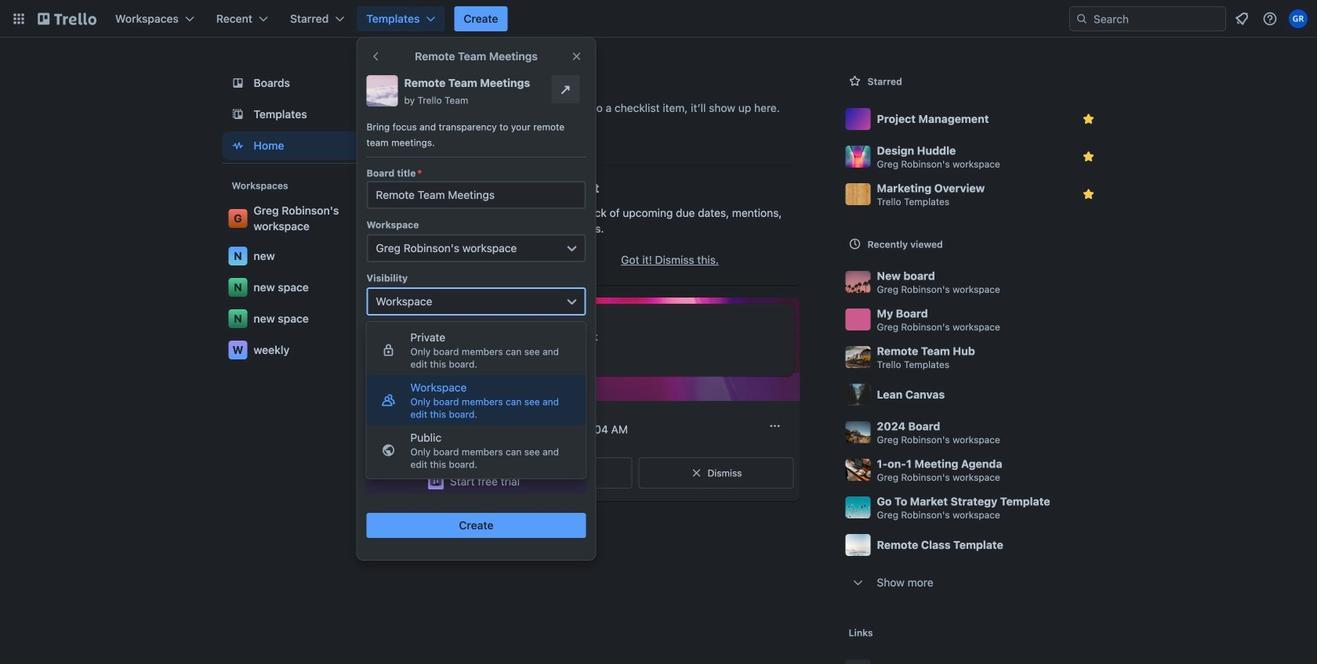 Task type: locate. For each thing, give the bounding box(es) containing it.
click to unstar project management. it will be removed from your starred list. image
[[1081, 111, 1097, 127]]

close popover image
[[570, 50, 583, 63]]

color: green, title: none image
[[487, 314, 530, 326]]

search image
[[1076, 13, 1088, 25]]

greg robinson (gregrobinson96) image
[[1289, 9, 1308, 28]]

primary element
[[0, 0, 1317, 38]]

click to unstar marketing overview. it will be removed from your starred list. image
[[1081, 187, 1097, 202]]

open information menu image
[[1262, 11, 1278, 27]]

None text field
[[367, 181, 586, 209]]



Task type: vqa. For each thing, say whether or not it's contained in the screenshot.
the leftmost Create from template… image
no



Task type: describe. For each thing, give the bounding box(es) containing it.
Search field
[[1088, 8, 1225, 30]]

template board image
[[229, 105, 247, 124]]

board image
[[229, 74, 247, 93]]

click to unstar design huddle . it will be removed from your starred list. image
[[1081, 149, 1097, 165]]

return to previous screen image
[[370, 50, 382, 63]]

back to home image
[[38, 6, 96, 31]]

0 notifications image
[[1233, 9, 1251, 28]]

home image
[[229, 136, 247, 155]]



